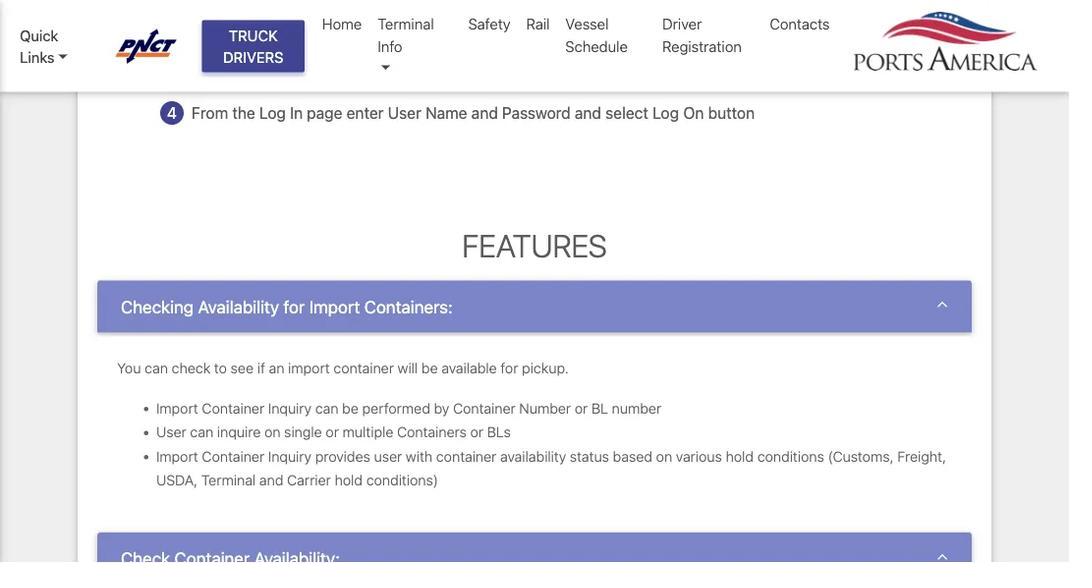 Task type: locate. For each thing, give the bounding box(es) containing it.
angle down image
[[937, 296, 948, 314], [937, 548, 948, 563]]

user up usda,
[[156, 424, 186, 440]]

will up performed
[[398, 360, 418, 377]]

user right 3
[[192, 33, 225, 52]]

will left receive at the left of page
[[229, 33, 252, 52]]

log left in
[[259, 104, 286, 123]]

check
[[172, 360, 211, 377]]

container down bls
[[436, 448, 497, 464]]

container up "inquire"
[[202, 400, 265, 416]]

terminal
[[378, 15, 434, 32], [201, 472, 256, 488]]

0 horizontal spatial can
[[145, 360, 168, 377]]

safety
[[468, 15, 511, 32]]

import up usda,
[[156, 448, 198, 464]]

terminal info link
[[370, 5, 460, 87]]

user right enter
[[388, 104, 421, 123]]

performed
[[362, 400, 430, 416]]

be left available
[[421, 360, 438, 377]]

container up performed
[[334, 360, 394, 377]]

button
[[708, 104, 755, 123]]

0 horizontal spatial an
[[269, 360, 284, 377]]

containers:
[[364, 296, 453, 316]]

0 horizontal spatial hold
[[335, 472, 363, 488]]

or up provides
[[326, 424, 339, 440]]

1 vertical spatial will
[[398, 360, 418, 377]]

bl
[[592, 400, 608, 416]]

for right availability
[[283, 296, 305, 316]]

quick links
[[20, 26, 58, 66]]

home
[[322, 15, 362, 32]]

0 vertical spatial can
[[145, 360, 168, 377]]

and left 'select' on the right top
[[575, 104, 601, 123]]

terminal down "inquire"
[[201, 472, 256, 488]]

or left the bl
[[575, 400, 588, 416]]

by
[[434, 400, 449, 416]]

for left pickup.
[[501, 360, 518, 377]]

page
[[307, 104, 342, 123]]

1 horizontal spatial container
[[436, 448, 497, 464]]

1 horizontal spatial on
[[656, 448, 672, 464]]

log left on
[[653, 104, 679, 123]]

1 log from the left
[[259, 104, 286, 123]]

inquiry down single
[[268, 448, 312, 464]]

import down check
[[156, 400, 198, 416]]

0 vertical spatial angle down image
[[937, 296, 948, 314]]

inquiry
[[268, 400, 312, 416], [268, 448, 312, 464]]

contacts
[[770, 15, 830, 32]]

0 horizontal spatial user
[[156, 424, 186, 440]]

can right you
[[145, 360, 168, 377]]

1 vertical spatial user
[[388, 104, 421, 123]]

container
[[334, 360, 394, 377], [436, 448, 497, 464]]

quick
[[20, 26, 58, 43]]

0 vertical spatial inquiry
[[268, 400, 312, 416]]

hold right various
[[726, 448, 754, 464]]

an right if
[[269, 360, 284, 377]]

has
[[573, 33, 598, 52]]

user
[[192, 33, 225, 52], [388, 104, 421, 123], [156, 424, 186, 440]]

1 horizontal spatial log
[[653, 104, 679, 123]]

various
[[676, 448, 722, 464]]

3
[[167, 33, 177, 52]]

0 vertical spatial user
[[192, 33, 225, 52]]

1 angle down image from the top
[[937, 296, 948, 314]]

2 inquiry from the top
[[268, 448, 312, 464]]

import up you can check to see if an import container will be available for pickup.
[[309, 296, 360, 316]]

1 vertical spatial angle down image
[[937, 548, 948, 563]]

checking availability for import containers: link
[[121, 296, 948, 317]]

the
[[232, 104, 255, 123]]

inquire
[[217, 424, 261, 440]]

user inside import container inquiry can be performed by container number or bl number user can inquire on single or multiple containers or bls import container inquiry provides user with container availability status based on various hold conditions (customs, freight, usda, terminal and carrier hold conditions)
[[156, 424, 186, 440]]

inquiry up single
[[268, 400, 312, 416]]

on right based
[[656, 448, 672, 464]]

home link
[[314, 5, 370, 43]]

1 vertical spatial be
[[342, 400, 359, 416]]

0 vertical spatial terminal
[[378, 15, 434, 32]]

single
[[284, 424, 322, 440]]

password
[[502, 104, 571, 123]]

based
[[613, 448, 652, 464]]

an inside checking availability for import containers: tab list
[[269, 360, 284, 377]]

0 horizontal spatial be
[[342, 400, 359, 416]]

import container inquiry can be performed by container number or bl number user can inquire on single or multiple containers or bls import container inquiry provides user with container availability status based on various hold conditions (customs, freight, usda, terminal and carrier hold conditions)
[[156, 400, 946, 488]]

info
[[378, 37, 402, 55]]

email
[[333, 33, 371, 52]]

container
[[202, 400, 265, 416], [453, 400, 516, 416], [202, 448, 265, 464]]

1 vertical spatial container
[[436, 448, 497, 464]]

0 horizontal spatial log
[[259, 104, 286, 123]]

conditions)
[[366, 472, 438, 488]]

import
[[309, 296, 360, 316], [156, 400, 198, 416], [156, 448, 198, 464]]

can up single
[[315, 400, 339, 416]]

0 vertical spatial container
[[334, 360, 394, 377]]

an down 'home'
[[312, 33, 329, 52]]

conditions
[[757, 448, 824, 464]]

0 vertical spatial will
[[229, 33, 252, 52]]

1 vertical spatial terminal
[[201, 472, 256, 488]]

on
[[264, 424, 281, 440], [656, 448, 672, 464]]

0 vertical spatial on
[[264, 424, 281, 440]]

bls
[[487, 424, 511, 440]]

2 horizontal spatial user
[[388, 104, 421, 123]]

import
[[288, 360, 330, 377]]

2 vertical spatial can
[[190, 424, 214, 440]]

0 horizontal spatial and
[[259, 472, 283, 488]]

2 angle down image from the top
[[937, 548, 948, 563]]

account
[[511, 33, 569, 52]]

0 horizontal spatial terminal
[[201, 472, 256, 488]]

availability
[[500, 448, 566, 464]]

select
[[606, 104, 649, 123]]

hold
[[726, 448, 754, 464], [335, 472, 363, 488]]

provides
[[315, 448, 370, 464]]

hold down provides
[[335, 472, 363, 488]]

2 vertical spatial user
[[156, 424, 186, 440]]

log
[[259, 104, 286, 123], [653, 104, 679, 123]]

1 horizontal spatial user
[[192, 33, 225, 52]]

1 horizontal spatial for
[[501, 360, 518, 377]]

can
[[145, 360, 168, 377], [315, 400, 339, 416], [190, 424, 214, 440]]

or left bls
[[470, 424, 484, 440]]

1 vertical spatial inquiry
[[268, 448, 312, 464]]

you
[[117, 360, 141, 377]]

schedule
[[566, 37, 628, 55]]

2 horizontal spatial can
[[315, 400, 339, 416]]

name
[[426, 104, 467, 123]]

0 vertical spatial import
[[309, 296, 360, 316]]

vessel schedule
[[566, 15, 628, 55]]

rail link
[[518, 5, 558, 43]]

0 horizontal spatial or
[[326, 424, 339, 440]]

container down "inquire"
[[202, 448, 265, 464]]

truck
[[229, 26, 278, 43]]

checking availability for import containers: tab list
[[97, 281, 972, 563]]

1 vertical spatial on
[[656, 448, 672, 464]]

1 horizontal spatial will
[[398, 360, 418, 377]]

containers
[[397, 424, 467, 440]]

on left single
[[264, 424, 281, 440]]

0 vertical spatial be
[[421, 360, 438, 377]]

vessel schedule link
[[558, 5, 655, 65]]

confirmed
[[642, 33, 714, 52]]

and right name
[[471, 104, 498, 123]]

and left carrier
[[259, 472, 283, 488]]

0 horizontal spatial for
[[283, 296, 305, 316]]

1 vertical spatial an
[[269, 360, 284, 377]]

0 horizontal spatial will
[[229, 33, 252, 52]]

terminal up confirmation at the top
[[378, 15, 434, 32]]

on
[[683, 104, 704, 123]]

usda,
[[156, 472, 198, 488]]

and
[[471, 104, 498, 123], [575, 104, 601, 123], [259, 472, 283, 488]]

driver registration
[[662, 15, 742, 55]]

be up multiple
[[342, 400, 359, 416]]

0 vertical spatial an
[[312, 33, 329, 52]]

be
[[421, 360, 438, 377], [342, 400, 359, 416]]

status
[[570, 448, 609, 464]]

0 vertical spatial hold
[[726, 448, 754, 464]]

number
[[612, 400, 662, 416]]

or
[[575, 400, 588, 416], [326, 424, 339, 440], [470, 424, 484, 440]]

see
[[231, 360, 254, 377]]

can left "inquire"
[[190, 424, 214, 440]]

1 vertical spatial can
[[315, 400, 339, 416]]

safety link
[[460, 5, 518, 43]]

from
[[192, 104, 228, 123]]



Task type: describe. For each thing, give the bounding box(es) containing it.
2 log from the left
[[653, 104, 679, 123]]

1 inquiry from the top
[[268, 400, 312, 416]]

available
[[442, 360, 497, 377]]

1 vertical spatial hold
[[335, 472, 363, 488]]

1 vertical spatial import
[[156, 400, 198, 416]]

confirmation
[[375, 33, 465, 52]]

1 horizontal spatial or
[[470, 424, 484, 440]]

registration
[[662, 37, 742, 55]]

0 vertical spatial for
[[283, 296, 305, 316]]

1 horizontal spatial hold
[[726, 448, 754, 464]]

enter
[[347, 104, 384, 123]]

multiple
[[343, 424, 393, 440]]

in
[[290, 104, 303, 123]]

user will receive an email confirmation when account has been confirmed
[[192, 33, 714, 52]]

2 horizontal spatial or
[[575, 400, 588, 416]]

0 horizontal spatial container
[[334, 360, 394, 377]]

will inside checking availability for import containers: tab list
[[398, 360, 418, 377]]

be inside import container inquiry can be performed by container number or bl number user can inquire on single or multiple containers or bls import container inquiry provides user with container availability status based on various hold conditions (customs, freight, usda, terminal and carrier hold conditions)
[[342, 400, 359, 416]]

number
[[519, 400, 571, 416]]

checking availability for import containers:
[[121, 296, 453, 316]]

4
[[167, 104, 177, 123]]

angle down image inside checking availability for import containers: link
[[937, 296, 948, 314]]

driver
[[662, 15, 702, 32]]

if
[[257, 360, 265, 377]]

contacts link
[[762, 5, 838, 43]]

terminal info
[[378, 15, 434, 55]]

container inside import container inquiry can be performed by container number or bl number user can inquire on single or multiple containers or bls import container inquiry provides user with container availability status based on various hold conditions (customs, freight, usda, terminal and carrier hold conditions)
[[436, 448, 497, 464]]

availability
[[198, 296, 279, 316]]

driver registration link
[[655, 5, 762, 65]]

user
[[374, 448, 402, 464]]

(customs,
[[828, 448, 894, 464]]

drivers
[[223, 48, 284, 66]]

rail
[[526, 15, 550, 32]]

vessel
[[566, 15, 609, 32]]

from the log in page enter user name and password and select log on button
[[192, 104, 755, 123]]

2 vertical spatial import
[[156, 448, 198, 464]]

truck drivers
[[223, 26, 284, 66]]

1 vertical spatial for
[[501, 360, 518, 377]]

and inside import container inquiry can be performed by container number or bl number user can inquire on single or multiple containers or bls import container inquiry provides user with container availability status based on various hold conditions (customs, freight, usda, terminal and carrier hold conditions)
[[259, 472, 283, 488]]

pickup.
[[522, 360, 569, 377]]

receive
[[256, 33, 308, 52]]

to
[[214, 360, 227, 377]]

been
[[602, 33, 638, 52]]

1 horizontal spatial and
[[471, 104, 498, 123]]

when
[[469, 33, 507, 52]]

links
[[20, 48, 55, 66]]

1 horizontal spatial terminal
[[378, 15, 434, 32]]

2 horizontal spatial and
[[575, 104, 601, 123]]

with
[[406, 448, 433, 464]]

0 horizontal spatial on
[[264, 424, 281, 440]]

carrier
[[287, 472, 331, 488]]

truck drivers link
[[202, 20, 305, 72]]

quick links link
[[20, 24, 97, 68]]

terminal inside import container inquiry can be performed by container number or bl number user can inquire on single or multiple containers or bls import container inquiry provides user with container availability status based on various hold conditions (customs, freight, usda, terminal and carrier hold conditions)
[[201, 472, 256, 488]]

you can check to see if an import container will be available for pickup.
[[117, 360, 569, 377]]

1 horizontal spatial be
[[421, 360, 438, 377]]

1 horizontal spatial can
[[190, 424, 214, 440]]

freight,
[[897, 448, 946, 464]]

container up bls
[[453, 400, 516, 416]]

features
[[462, 227, 607, 265]]

1 horizontal spatial an
[[312, 33, 329, 52]]

checking
[[121, 296, 194, 316]]



Task type: vqa. For each thing, say whether or not it's contained in the screenshot.
when
yes



